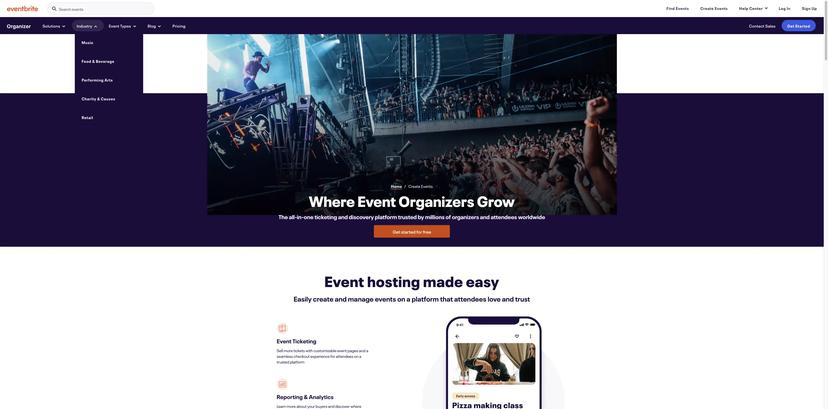 Task type: describe. For each thing, give the bounding box(es) containing it.
& for food
[[92, 58, 95, 64]]

attendees inside event ticketing sell more tickets with customizable event pages and a seamless checkout experience for attendees on a trusted platform
[[336, 353, 353, 359]]

trusted inside event ticketing sell more tickets with customizable event pages and a seamless checkout experience for attendees on a trusted platform
[[277, 359, 289, 365]]

grow
[[477, 192, 515, 211]]

food
[[82, 58, 91, 64]]

analytics
[[339, 409, 355, 409]]

are
[[286, 409, 292, 409]]

beverage
[[96, 58, 114, 64]]

a for ticketing
[[366, 348, 368, 353]]

manage
[[348, 294, 374, 304]]

discovery
[[349, 212, 374, 221]]

charity
[[82, 95, 96, 101]]

buyers
[[316, 404, 327, 409]]

in-
[[297, 212, 304, 221]]

where
[[350, 404, 361, 409]]

food & beverage link
[[82, 56, 136, 66]]

center
[[749, 5, 763, 11]]

sign up link
[[797, 2, 821, 14]]

one
[[304, 212, 313, 221]]

get
[[393, 228, 400, 235]]

more inside reporting & analytics learn more about your buyers and discover where sales are coming from with real-time analytics
[[287, 404, 296, 409]]

for inside event ticketing sell more tickets with customizable event pages and a seamless checkout experience for attendees on a trusted platform
[[330, 353, 335, 359]]

performing arts link
[[82, 75, 136, 85]]

0 horizontal spatial a
[[359, 353, 361, 359]]

log in
[[779, 5, 790, 11]]

sign up
[[802, 5, 817, 11]]

get
[[787, 23, 794, 28]]

events inside button
[[72, 6, 83, 12]]

get started
[[787, 23, 810, 28]]

event ticketing sell more tickets with customizable event pages and a seamless checkout experience for attendees on a trusted platform
[[277, 336, 368, 365]]

made
[[423, 272, 463, 291]]

easily
[[294, 294, 312, 304]]

contact
[[749, 23, 764, 28]]

all-
[[289, 212, 297, 221]]

phone showing an event listing page of eventbrite. the event is about a pizza making class, and there is a woman making a pizza. image
[[408, 315, 579, 409]]

tickets
[[293, 348, 305, 353]]

music link
[[82, 37, 136, 47]]

event types
[[109, 23, 131, 28]]

types
[[120, 23, 131, 28]]

retail link
[[82, 112, 136, 122]]

where
[[309, 192, 355, 211]]

blog
[[148, 23, 156, 28]]

learn
[[277, 404, 286, 409]]

the
[[279, 212, 288, 221]]

find
[[666, 5, 675, 11]]

causes
[[101, 95, 115, 101]]

contact sales
[[749, 23, 776, 28]]

coming
[[292, 409, 305, 409]]

log in link
[[774, 2, 795, 14]]

charity & causes link
[[82, 94, 136, 103]]

platform inside event hosting made easy easily create and manage events on a platform that attendees love and trust
[[412, 294, 439, 304]]

in
[[787, 5, 790, 11]]

create events link
[[696, 2, 732, 14]]

about
[[296, 404, 307, 409]]

and inside event ticketing sell more tickets with customizable event pages and a seamless checkout experience for attendees on a trusted platform
[[359, 348, 365, 353]]

/
[[404, 183, 406, 189]]

platform inside home / create events where event organizers grow the all-in-one ticketing and discovery platform trusted by millions of organizers and attendees worldwide
[[375, 212, 397, 221]]

started for get
[[401, 228, 416, 235]]

food & beverage
[[82, 58, 114, 64]]

sell
[[277, 348, 283, 353]]

trusted inside home / create events where event organizers grow the all-in-one ticketing and discovery platform trusted by millions of organizers and attendees worldwide
[[398, 212, 417, 221]]

find events
[[666, 5, 689, 11]]

time
[[331, 409, 339, 409]]

organizer
[[7, 22, 31, 29]]

log
[[779, 5, 786, 11]]

from
[[306, 409, 314, 409]]

ticketing
[[293, 336, 316, 345]]

customizable
[[314, 348, 336, 353]]

millions
[[425, 212, 445, 221]]

& for charity
[[97, 95, 100, 101]]

on inside event hosting made easy easily create and manage events on a platform that attendees love and trust
[[397, 294, 405, 304]]

attendees inside home / create events where event organizers grow the all-in-one ticketing and discovery platform trusted by millions of organizers and attendees worldwide
[[491, 212, 517, 221]]

charity & causes
[[82, 95, 115, 101]]

worldwide
[[518, 212, 545, 221]]

submenu element
[[75, 33, 143, 127]]

sales
[[765, 23, 776, 28]]

retail
[[82, 114, 93, 120]]

performing arts
[[82, 77, 113, 82]]

events inside event hosting made easy easily create and manage events on a platform that attendees love and trust
[[375, 294, 396, 304]]



Task type: locate. For each thing, give the bounding box(es) containing it.
1 horizontal spatial events
[[375, 294, 396, 304]]

0 vertical spatial trusted
[[398, 212, 417, 221]]

search events
[[59, 6, 83, 12]]

0 vertical spatial on
[[397, 294, 405, 304]]

organizers
[[399, 192, 474, 211]]

started right get
[[401, 228, 416, 235]]

events inside "link"
[[676, 5, 689, 11]]

1 vertical spatial trusted
[[277, 359, 289, 365]]

on right the event
[[354, 353, 358, 359]]

and
[[338, 212, 348, 221], [480, 212, 490, 221], [335, 294, 347, 304], [502, 294, 514, 304], [359, 348, 365, 353], [328, 404, 335, 409]]

for inside button
[[416, 228, 422, 235]]

 image for reporting & analytics
[[277, 379, 288, 391]]

seamless
[[277, 353, 293, 359]]

and right ticketing
[[338, 212, 348, 221]]

home / create events where event organizers grow the all-in-one ticketing and discovery platform trusted by millions of organizers and attendees worldwide
[[279, 183, 545, 221]]

1 horizontal spatial started
[[795, 23, 810, 28]]

create inside home / create events where event organizers grow the all-in-one ticketing and discovery platform trusted by millions of organizers and attendees worldwide
[[408, 183, 420, 189]]

trusted left by
[[398, 212, 417, 221]]

home
[[391, 183, 402, 189]]

1 horizontal spatial create
[[700, 5, 714, 11]]

2 vertical spatial platform
[[290, 359, 304, 365]]

0 horizontal spatial &
[[92, 58, 95, 64]]

0 horizontal spatial events
[[421, 183, 433, 189]]

2  image from the top
[[277, 379, 288, 391]]

0 horizontal spatial on
[[354, 353, 358, 359]]

up
[[812, 5, 817, 11]]

get started for free
[[393, 228, 431, 235]]

& left causes
[[97, 95, 100, 101]]

events left help
[[715, 5, 728, 11]]

1 horizontal spatial platform
[[375, 212, 397, 221]]

events inside home / create events where event organizers grow the all-in-one ticketing and discovery platform trusted by millions of organizers and attendees worldwide
[[421, 183, 433, 189]]

and right 'create' in the bottom of the page
[[335, 294, 347, 304]]

2 vertical spatial &
[[304, 392, 308, 401]]

trusted down sell
[[277, 359, 289, 365]]

attendees down easy
[[454, 294, 486, 304]]

of
[[446, 212, 451, 221]]

0 vertical spatial with
[[306, 348, 313, 353]]

get started link
[[782, 20, 816, 31]]

create events
[[700, 5, 728, 11]]

1 vertical spatial events
[[375, 294, 396, 304]]

 image for event ticketing
[[277, 323, 288, 335]]

event inside secondary organizer 'element'
[[109, 23, 119, 28]]

2 horizontal spatial a
[[407, 294, 410, 304]]

organizers
[[452, 212, 479, 221]]

event inside home / create events where event organizers grow the all-in-one ticketing and discovery platform trusted by millions of organizers and attendees worldwide
[[358, 192, 396, 211]]

a inside event hosting made easy easily create and manage events on a platform that attendees love and trust
[[407, 294, 410, 304]]

and down grow
[[480, 212, 490, 221]]

event left types
[[109, 23, 119, 28]]

1 vertical spatial platform
[[412, 294, 439, 304]]

easy
[[466, 272, 499, 291]]

1 horizontal spatial a
[[366, 348, 368, 353]]

love
[[488, 294, 501, 304]]

started for get
[[795, 23, 810, 28]]

and right buyers at the left of page
[[328, 404, 335, 409]]

event
[[337, 348, 347, 353]]

pricing
[[172, 23, 186, 28]]

0 vertical spatial events
[[72, 6, 83, 12]]

hosting
[[367, 272, 420, 291]]

event up manage
[[324, 272, 364, 291]]

by
[[418, 212, 424, 221]]

attendees inside event hosting made easy easily create and manage events on a platform that attendees love and trust
[[454, 294, 486, 304]]

events down hosting
[[375, 294, 396, 304]]

events
[[676, 5, 689, 11], [715, 5, 728, 11], [421, 183, 433, 189]]

experience
[[310, 353, 330, 359]]

1 vertical spatial attendees
[[454, 294, 486, 304]]

1 vertical spatial with
[[315, 409, 322, 409]]

1 horizontal spatial events
[[676, 5, 689, 11]]

reporting
[[277, 392, 303, 401]]

search
[[59, 6, 71, 12]]

ticketing
[[314, 212, 337, 221]]

trust
[[515, 294, 530, 304]]

 image
[[277, 323, 288, 335], [277, 379, 288, 391]]

1  image from the top
[[277, 323, 288, 335]]

1 horizontal spatial with
[[315, 409, 322, 409]]

on down hosting
[[397, 294, 405, 304]]

event up discovery
[[358, 192, 396, 211]]

performing
[[82, 77, 104, 82]]

find events link
[[662, 2, 693, 14]]

a for hosting
[[407, 294, 410, 304]]

1 horizontal spatial on
[[397, 294, 405, 304]]

create
[[313, 294, 334, 304]]

0 horizontal spatial events
[[72, 6, 83, 12]]

help
[[739, 5, 748, 11]]

attendees
[[491, 212, 517, 221], [454, 294, 486, 304], [336, 353, 353, 359]]

for left the event
[[330, 353, 335, 359]]

home link
[[391, 183, 402, 190]]

1 vertical spatial create
[[408, 183, 420, 189]]

with right your
[[315, 409, 322, 409]]

solutions
[[43, 23, 60, 28]]

event inside event hosting made easy easily create and manage events on a platform that attendees love and trust
[[324, 272, 364, 291]]

0 vertical spatial started
[[795, 23, 810, 28]]

2 horizontal spatial events
[[715, 5, 728, 11]]

0 horizontal spatial platform
[[290, 359, 304, 365]]

that
[[440, 294, 453, 304]]

platform left that
[[412, 294, 439, 304]]

real-
[[323, 409, 331, 409]]

1 vertical spatial more
[[287, 404, 296, 409]]

event hosting made easy easily create and manage events on a platform that attendees love and trust
[[294, 272, 530, 304]]

arts
[[104, 77, 113, 82]]

started inside button
[[401, 228, 416, 235]]

started right "get"
[[795, 23, 810, 28]]

& right food on the left
[[92, 58, 95, 64]]

1 horizontal spatial trusted
[[398, 212, 417, 221]]

 image up reporting
[[277, 379, 288, 391]]

1 horizontal spatial attendees
[[454, 294, 486, 304]]

0 vertical spatial for
[[416, 228, 422, 235]]

attendees right experience
[[336, 353, 353, 359]]

events for find events
[[676, 5, 689, 11]]

pricing link
[[170, 20, 188, 31]]

events right find
[[676, 5, 689, 11]]

pages
[[348, 348, 358, 353]]

2 horizontal spatial &
[[304, 392, 308, 401]]

and inside reporting & analytics learn more about your buyers and discover where sales are coming from with real-time analytics
[[328, 404, 335, 409]]

with
[[306, 348, 313, 353], [315, 409, 322, 409]]

1 vertical spatial for
[[330, 353, 335, 359]]

your
[[307, 404, 315, 409]]

checkout
[[294, 353, 310, 359]]

search events button
[[47, 2, 154, 15]]

get started for free link
[[374, 225, 450, 238]]

0 horizontal spatial attendees
[[336, 353, 353, 359]]

event for hosting
[[324, 272, 364, 291]]

events for create events
[[715, 5, 728, 11]]

events right search
[[72, 6, 83, 12]]

& up about
[[304, 392, 308, 401]]

& inside 'link'
[[97, 95, 100, 101]]

 image up sell
[[277, 323, 288, 335]]

music
[[82, 39, 93, 45]]

0 vertical spatial attendees
[[491, 212, 517, 221]]

more
[[284, 348, 293, 353], [287, 404, 296, 409]]

with inside reporting & analytics learn more about your buyers and discover where sales are coming from with real-time analytics
[[315, 409, 322, 409]]

discover
[[335, 404, 350, 409]]

2 vertical spatial attendees
[[336, 353, 353, 359]]

0 horizontal spatial with
[[306, 348, 313, 353]]

with right tickets
[[306, 348, 313, 353]]

event inside event ticketing sell more tickets with customizable event pages and a seamless checkout experience for attendees on a trusted platform
[[277, 336, 291, 345]]

contact sales link
[[747, 20, 778, 31]]

platform inside event ticketing sell more tickets with customizable event pages and a seamless checkout experience for attendees on a trusted platform
[[290, 359, 304, 365]]

1 vertical spatial started
[[401, 228, 416, 235]]

free
[[423, 228, 431, 235]]

2 horizontal spatial platform
[[412, 294, 439, 304]]

0 horizontal spatial started
[[401, 228, 416, 235]]

0 vertical spatial more
[[284, 348, 293, 353]]

events up organizers
[[421, 183, 433, 189]]

events
[[72, 6, 83, 12], [375, 294, 396, 304]]

for left free
[[416, 228, 422, 235]]

and right love at the bottom right of the page
[[502, 294, 514, 304]]

1 vertical spatial &
[[97, 95, 100, 101]]

& inside reporting & analytics learn more about your buyers and discover where sales are coming from with real-time analytics
[[304, 392, 308, 401]]

& for reporting
[[304, 392, 308, 401]]

0 vertical spatial  image
[[277, 323, 288, 335]]

0 horizontal spatial for
[[330, 353, 335, 359]]

0 vertical spatial &
[[92, 58, 95, 64]]

on
[[397, 294, 405, 304], [354, 353, 358, 359]]

sign
[[802, 5, 811, 11]]

1 horizontal spatial for
[[416, 228, 422, 235]]

and right 'pages' on the left bottom of page
[[359, 348, 365, 353]]

started inside secondary organizer 'element'
[[795, 23, 810, 28]]

secondary organizer element
[[0, 17, 824, 127]]

on inside event ticketing sell more tickets with customizable event pages and a seamless checkout experience for attendees on a trusted platform
[[354, 353, 358, 359]]

platform up get
[[375, 212, 397, 221]]

0 vertical spatial create
[[700, 5, 714, 11]]

more down reporting
[[287, 404, 296, 409]]

1 vertical spatial  image
[[277, 379, 288, 391]]

2 horizontal spatial attendees
[[491, 212, 517, 221]]

1 vertical spatial on
[[354, 353, 358, 359]]

help center
[[739, 5, 763, 11]]

industry
[[77, 23, 92, 28]]

attendees down grow
[[491, 212, 517, 221]]

0 horizontal spatial create
[[408, 183, 420, 189]]

eventbrite image
[[7, 6, 38, 11]]

event up sell
[[277, 336, 291, 345]]

event for ticketing
[[277, 336, 291, 345]]

sales
[[277, 409, 285, 409]]

0 horizontal spatial trusted
[[277, 359, 289, 365]]

event for types
[[109, 23, 119, 28]]

0 vertical spatial platform
[[375, 212, 397, 221]]

1 horizontal spatial &
[[97, 95, 100, 101]]

platform down tickets
[[290, 359, 304, 365]]

analytics
[[309, 392, 334, 401]]

with inside event ticketing sell more tickets with customizable event pages and a seamless checkout experience for attendees on a trusted platform
[[306, 348, 313, 353]]

more right sell
[[284, 348, 293, 353]]

more inside event ticketing sell more tickets with customizable event pages and a seamless checkout experience for attendees on a trusted platform
[[284, 348, 293, 353]]



Task type: vqa. For each thing, say whether or not it's contained in the screenshot.
coming
yes



